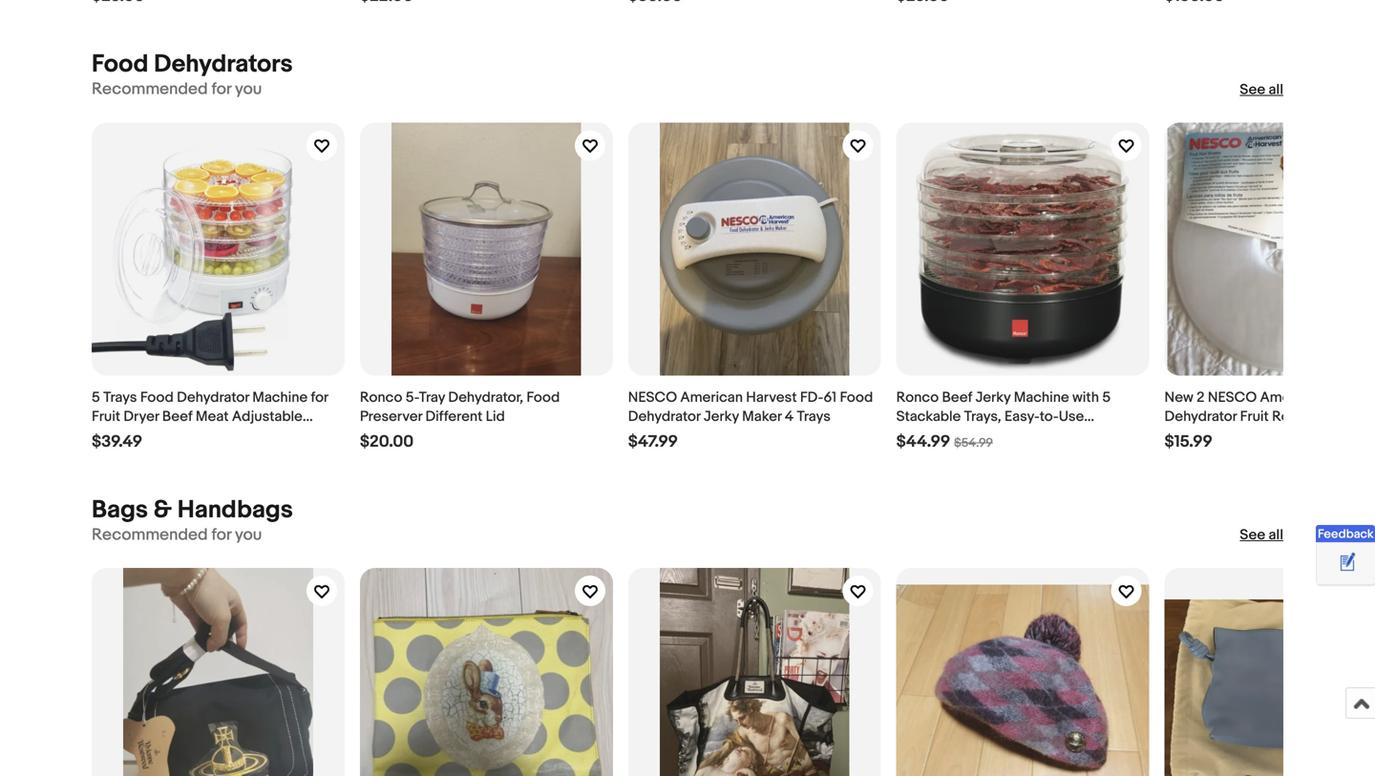 Task type: describe. For each thing, give the bounding box(es) containing it.
$47.99
[[628, 432, 678, 452]]

dehydrator inside nesco american harvest fd-61 food dehydrator jerky maker 4 trays $47.99
[[628, 408, 700, 425]]

machine inside 5 trays food dehydrator machine for fruit dryer beef meat adjustable temperature
[[252, 389, 308, 406]]

61
[[824, 389, 837, 406]]

ronco beef jerky machine with 5 stackable trays, easy-to-use dehydrator and
[[896, 389, 1111, 444]]

ronco for $20.00
[[360, 389, 402, 406]]

harvest inside nesco american harvest fd-61 food dehydrator jerky maker 4 trays $47.99
[[746, 389, 797, 406]]

lid
[[486, 408, 505, 425]]

dehydrator inside 5 trays food dehydrator machine for fruit dryer beef meat adjustable temperature
[[177, 389, 249, 406]]

$47.99 text field
[[628, 432, 678, 452]]

jerky inside nesco american harvest fd-61 food dehydrator jerky maker 4 trays $47.99
[[704, 408, 739, 425]]

$44.99 text field
[[896, 432, 950, 452]]

$39.49
[[92, 432, 142, 452]]

$44.99
[[896, 432, 950, 452]]

jerky inside ronco beef jerky machine with 5 stackable trays, easy-to-use dehydrator and
[[975, 389, 1011, 406]]

new 2 nesco american harvest dehydrator fruit roll  sheets $15.99
[[1165, 389, 1375, 452]]

use
[[1059, 408, 1084, 425]]

adjustable
[[232, 408, 303, 425]]

see all link for bags & handbags
[[1240, 526, 1283, 545]]

recommended for bags
[[92, 525, 208, 545]]

see all for bags & handbags
[[1240, 527, 1283, 544]]

machine inside ronco beef jerky machine with 5 stackable trays, easy-to-use dehydrator and
[[1014, 389, 1069, 406]]

$20.00 text field
[[360, 432, 414, 452]]

5 inside 5 trays food dehydrator machine for fruit dryer beef meat adjustable temperature
[[92, 389, 100, 406]]

with
[[1072, 389, 1099, 406]]

trays inside nesco american harvest fd-61 food dehydrator jerky maker 4 trays $47.99
[[797, 408, 831, 425]]

easy-
[[1005, 408, 1040, 425]]

see for bags & handbags
[[1240, 527, 1265, 544]]

for for bags & handbags
[[212, 525, 231, 545]]

see for food dehydrators
[[1240, 81, 1265, 98]]

and
[[972, 427, 996, 444]]

trays inside 5 trays food dehydrator machine for fruit dryer beef meat adjustable temperature
[[103, 389, 137, 406]]

feedback
[[1318, 527, 1374, 542]]

stackable
[[896, 408, 961, 425]]

4
[[785, 408, 794, 425]]

dehydrator inside new 2 nesco american harvest dehydrator fruit roll  sheets $15.99
[[1165, 408, 1237, 425]]

recommended for you element for &
[[92, 525, 262, 545]]

new
[[1165, 389, 1193, 406]]

for inside 5 trays food dehydrator machine for fruit dryer beef meat adjustable temperature
[[311, 389, 328, 406]]

all for bags & handbags
[[1269, 527, 1283, 544]]

different
[[425, 408, 483, 425]]

&
[[153, 495, 172, 525]]

$44.99 $54.99
[[896, 432, 993, 452]]

food inside the "ronco 5-tray dehydrator, food preserver different lid $20.00"
[[527, 389, 560, 406]]

food dehydrators
[[92, 50, 293, 79]]



Task type: vqa. For each thing, say whether or not it's contained in the screenshot.
the top the for
yes



Task type: locate. For each thing, give the bounding box(es) containing it.
bags & handbags
[[92, 495, 293, 525]]

0 horizontal spatial nesco
[[628, 389, 677, 406]]

for
[[212, 79, 231, 99], [311, 389, 328, 406], [212, 525, 231, 545]]

bags & handbags link
[[92, 495, 293, 525]]

see
[[1240, 81, 1265, 98], [1240, 527, 1265, 544]]

5 right with
[[1102, 389, 1111, 406]]

1 vertical spatial recommended
[[92, 525, 208, 545]]

recommended for you for dehydrators
[[92, 79, 262, 99]]

recommended for you element for dehydrators
[[92, 79, 262, 100]]

0 horizontal spatial trays
[[103, 389, 137, 406]]

0 horizontal spatial 5
[[92, 389, 100, 406]]

1 vertical spatial see all
[[1240, 527, 1283, 544]]

jerky up the trays,
[[975, 389, 1011, 406]]

temperature
[[92, 427, 175, 444]]

1 recommended for you from the top
[[92, 79, 262, 99]]

trays,
[[964, 408, 1001, 425]]

american inside nesco american harvest fd-61 food dehydrator jerky maker 4 trays $47.99
[[680, 389, 743, 406]]

1 vertical spatial recommended for you
[[92, 525, 262, 545]]

for for food dehydrators
[[212, 79, 231, 99]]

fruit inside 5 trays food dehydrator machine for fruit dryer beef meat adjustable temperature
[[92, 408, 120, 425]]

1 vertical spatial beef
[[162, 408, 192, 425]]

1 see all from the top
[[1240, 81, 1283, 98]]

see all
[[1240, 81, 1283, 98], [1240, 527, 1283, 544]]

2 see all from the top
[[1240, 527, 1283, 544]]

1 nesco from the left
[[628, 389, 677, 406]]

0 horizontal spatial harvest
[[746, 389, 797, 406]]

handbags
[[177, 495, 293, 525]]

1 vertical spatial you
[[235, 525, 262, 545]]

None text field
[[628, 0, 682, 6], [1165, 0, 1225, 6], [628, 0, 682, 6], [1165, 0, 1225, 6]]

$15.99
[[1165, 432, 1213, 452]]

beef inside 5 trays food dehydrator machine for fruit dryer beef meat adjustable temperature
[[162, 408, 192, 425]]

0 vertical spatial for
[[212, 79, 231, 99]]

1 recommended for you element from the top
[[92, 79, 262, 100]]

fruit up $39.49
[[92, 408, 120, 425]]

5 trays food dehydrator machine for fruit dryer beef meat adjustable temperature
[[92, 389, 328, 444]]

2 recommended from the top
[[92, 525, 208, 545]]

2 you from the top
[[235, 525, 262, 545]]

1 see all link from the top
[[1240, 80, 1283, 99]]

food
[[92, 50, 148, 79], [140, 389, 174, 406], [527, 389, 560, 406], [840, 389, 873, 406]]

ronco up preserver
[[360, 389, 402, 406]]

recommended for food
[[92, 79, 208, 99]]

see all link
[[1240, 80, 1283, 99], [1240, 526, 1283, 545]]

american
[[680, 389, 743, 406], [1260, 389, 1323, 406]]

you for bags & handbags
[[235, 525, 262, 545]]

recommended for you
[[92, 79, 262, 99], [92, 525, 262, 545]]

you for food dehydrators
[[235, 79, 262, 99]]

sheets
[[1300, 408, 1346, 425]]

1 fruit from the left
[[92, 408, 120, 425]]

$15.99 text field
[[1165, 432, 1213, 452]]

nesco inside nesco american harvest fd-61 food dehydrator jerky maker 4 trays $47.99
[[628, 389, 677, 406]]

5 inside ronco beef jerky machine with 5 stackable trays, easy-to-use dehydrator and
[[1102, 389, 1111, 406]]

dehydrator
[[177, 389, 249, 406], [628, 408, 700, 425], [1165, 408, 1237, 425], [896, 427, 969, 444]]

1 recommended from the top
[[92, 79, 208, 99]]

0 vertical spatial all
[[1269, 81, 1283, 98]]

0 vertical spatial see all link
[[1240, 80, 1283, 99]]

food inside 5 trays food dehydrator machine for fruit dryer beef meat adjustable temperature
[[140, 389, 174, 406]]

roll
[[1272, 408, 1297, 425]]

1 5 from the left
[[92, 389, 100, 406]]

2 5 from the left
[[1102, 389, 1111, 406]]

1 harvest from the left
[[746, 389, 797, 406]]

dehydrators
[[154, 50, 293, 79]]

machine up adjustable
[[252, 389, 308, 406]]

food inside nesco american harvest fd-61 food dehydrator jerky maker 4 trays $47.99
[[840, 389, 873, 406]]

recommended for you element
[[92, 79, 262, 100], [92, 525, 262, 545]]

5-
[[406, 389, 419, 406]]

machine
[[252, 389, 308, 406], [1014, 389, 1069, 406]]

1 horizontal spatial nesco
[[1208, 389, 1257, 406]]

fruit for meat
[[92, 408, 120, 425]]

1 horizontal spatial beef
[[942, 389, 972, 406]]

dehydrator up $47.99 text field
[[628, 408, 700, 425]]

ronco for easy-
[[896, 389, 939, 406]]

1 horizontal spatial harvest
[[1326, 389, 1375, 406]]

1 horizontal spatial ronco
[[896, 389, 939, 406]]

1 machine from the left
[[252, 389, 308, 406]]

harvest up maker
[[746, 389, 797, 406]]

ronco inside ronco beef jerky machine with 5 stackable trays, easy-to-use dehydrator and
[[896, 389, 939, 406]]

0 vertical spatial beef
[[942, 389, 972, 406]]

dehydrator down 2
[[1165, 408, 1237, 425]]

0 horizontal spatial fruit
[[92, 408, 120, 425]]

ronco up the stackable
[[896, 389, 939, 406]]

1 ronco from the left
[[360, 389, 402, 406]]

dehydrator inside ronco beef jerky machine with 5 stackable trays, easy-to-use dehydrator and
[[896, 427, 969, 444]]

see all for food dehydrators
[[1240, 81, 1283, 98]]

nesco up $47.99 text field
[[628, 389, 677, 406]]

0 vertical spatial recommended for you
[[92, 79, 262, 99]]

harvest inside new 2 nesco american harvest dehydrator fruit roll  sheets $15.99
[[1326, 389, 1375, 406]]

0 horizontal spatial machine
[[252, 389, 308, 406]]

5 up $39.49 text box in the bottom of the page
[[92, 389, 100, 406]]

1 american from the left
[[680, 389, 743, 406]]

2
[[1197, 389, 1205, 406]]

nesco
[[628, 389, 677, 406], [1208, 389, 1257, 406]]

2 nesco from the left
[[1208, 389, 1257, 406]]

0 vertical spatial trays
[[103, 389, 137, 406]]

1 vertical spatial all
[[1269, 527, 1283, 544]]

dehydrator up meat
[[177, 389, 249, 406]]

jerky
[[975, 389, 1011, 406], [704, 408, 739, 425]]

2 recommended for you element from the top
[[92, 525, 262, 545]]

beef inside ronco beef jerky machine with 5 stackable trays, easy-to-use dehydrator and
[[942, 389, 972, 406]]

trays up dryer
[[103, 389, 137, 406]]

1 vertical spatial see all link
[[1240, 526, 1283, 545]]

$54.99
[[954, 436, 993, 451]]

1 you from the top
[[235, 79, 262, 99]]

1 horizontal spatial american
[[1260, 389, 1323, 406]]

beef
[[942, 389, 972, 406], [162, 408, 192, 425]]

dehydrator down the stackable
[[896, 427, 969, 444]]

$20.00
[[360, 432, 414, 452]]

0 horizontal spatial jerky
[[704, 408, 739, 425]]

all for food dehydrators
[[1269, 81, 1283, 98]]

american up maker
[[680, 389, 743, 406]]

jerky left maker
[[704, 408, 739, 425]]

1 horizontal spatial machine
[[1014, 389, 1069, 406]]

2 harvest from the left
[[1326, 389, 1375, 406]]

0 vertical spatial jerky
[[975, 389, 1011, 406]]

2 ronco from the left
[[896, 389, 939, 406]]

bags
[[92, 495, 148, 525]]

5
[[92, 389, 100, 406], [1102, 389, 1111, 406]]

fruit
[[92, 408, 120, 425], [1240, 408, 1269, 425]]

previous price $54.99 text field
[[954, 436, 993, 451]]

recommended
[[92, 79, 208, 99], [92, 525, 208, 545]]

2 fruit from the left
[[1240, 408, 1269, 425]]

1 horizontal spatial jerky
[[975, 389, 1011, 406]]

nesco right 2
[[1208, 389, 1257, 406]]

american up roll
[[1260, 389, 1323, 406]]

trays
[[103, 389, 137, 406], [797, 408, 831, 425]]

0 vertical spatial you
[[235, 79, 262, 99]]

1 vertical spatial see
[[1240, 527, 1265, 544]]

harvest
[[746, 389, 797, 406], [1326, 389, 1375, 406]]

nesco american harvest fd-61 food dehydrator jerky maker 4 trays $47.99
[[628, 389, 873, 452]]

2 see from the top
[[1240, 527, 1265, 544]]

1 horizontal spatial fruit
[[1240, 408, 1269, 425]]

beef left meat
[[162, 408, 192, 425]]

0 vertical spatial recommended
[[92, 79, 208, 99]]

recommended for you for &
[[92, 525, 262, 545]]

1 vertical spatial jerky
[[704, 408, 739, 425]]

1 horizontal spatial trays
[[797, 408, 831, 425]]

1 vertical spatial recommended for you element
[[92, 525, 262, 545]]

fruit left roll
[[1240, 408, 1269, 425]]

ronco inside the "ronco 5-tray dehydrator, food preserver different lid $20.00"
[[360, 389, 402, 406]]

2 all from the top
[[1269, 527, 1283, 544]]

beef up the trays,
[[942, 389, 972, 406]]

0 vertical spatial see all
[[1240, 81, 1283, 98]]

fruit inside new 2 nesco american harvest dehydrator fruit roll  sheets $15.99
[[1240, 408, 1269, 425]]

maker
[[742, 408, 782, 425]]

harvest up sheets
[[1326, 389, 1375, 406]]

dryer
[[124, 408, 159, 425]]

dehydrator,
[[448, 389, 523, 406]]

0 vertical spatial recommended for you element
[[92, 79, 262, 100]]

0 vertical spatial see
[[1240, 81, 1265, 98]]

tray
[[419, 389, 445, 406]]

american inside new 2 nesco american harvest dehydrator fruit roll  sheets $15.99
[[1260, 389, 1323, 406]]

1 horizontal spatial 5
[[1102, 389, 1111, 406]]

2 vertical spatial for
[[212, 525, 231, 545]]

1 vertical spatial for
[[311, 389, 328, 406]]

trays down fd- on the right of page
[[797, 408, 831, 425]]

None text field
[[92, 0, 145, 6], [360, 0, 413, 6], [896, 0, 949, 6], [92, 0, 145, 6], [360, 0, 413, 6], [896, 0, 949, 6]]

meat
[[196, 408, 229, 425]]

1 vertical spatial trays
[[797, 408, 831, 425]]

all
[[1269, 81, 1283, 98], [1269, 527, 1283, 544]]

fruit for $15.99
[[1240, 408, 1269, 425]]

$39.49 text field
[[92, 432, 142, 452]]

machine up to-
[[1014, 389, 1069, 406]]

0 horizontal spatial american
[[680, 389, 743, 406]]

2 recommended for you from the top
[[92, 525, 262, 545]]

fd-
[[800, 389, 824, 406]]

nesco inside new 2 nesco american harvest dehydrator fruit roll  sheets $15.99
[[1208, 389, 1257, 406]]

ronco 5-tray dehydrator, food preserver different lid $20.00
[[360, 389, 560, 452]]

2 machine from the left
[[1014, 389, 1069, 406]]

preserver
[[360, 408, 422, 425]]

ronco
[[360, 389, 402, 406], [896, 389, 939, 406]]

1 all from the top
[[1269, 81, 1283, 98]]

you
[[235, 79, 262, 99], [235, 525, 262, 545]]

2 american from the left
[[1260, 389, 1323, 406]]

0 horizontal spatial beef
[[162, 408, 192, 425]]

2 see all link from the top
[[1240, 526, 1283, 545]]

1 see from the top
[[1240, 81, 1265, 98]]

food dehydrators link
[[92, 50, 293, 79]]

see all link for food dehydrators
[[1240, 80, 1283, 99]]

0 horizontal spatial ronco
[[360, 389, 402, 406]]

to-
[[1040, 408, 1059, 425]]



